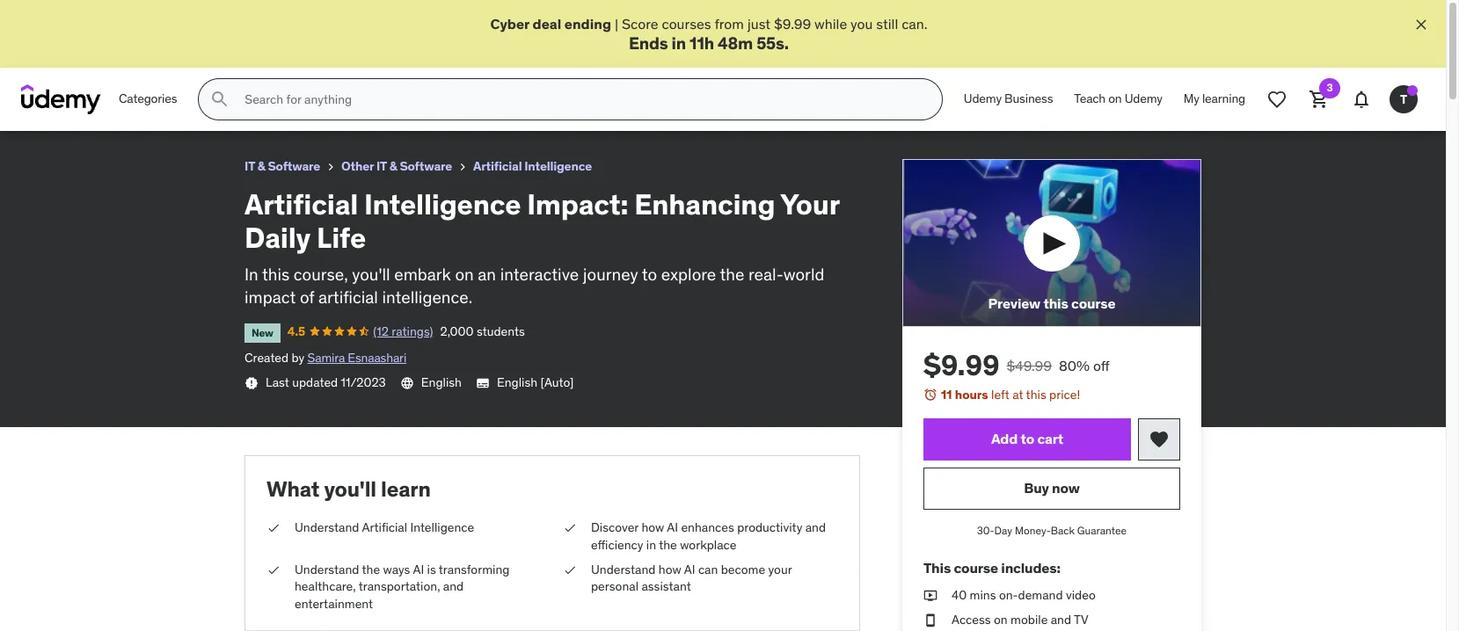 Task type: locate. For each thing, give the bounding box(es) containing it.
0 horizontal spatial english
[[421, 375, 462, 391]]

2 horizontal spatial and
[[1051, 612, 1072, 628]]

0 vertical spatial $9.99
[[774, 15, 812, 33]]

notifications image
[[1352, 89, 1373, 110]]

2 vertical spatial on
[[994, 612, 1008, 628]]

0 vertical spatial and
[[806, 520, 826, 536]]

how
[[642, 520, 665, 536], [659, 562, 682, 578]]

0 vertical spatial course
[[1072, 295, 1116, 313]]

ai left can
[[684, 562, 696, 578]]

while
[[815, 15, 848, 33]]

ending
[[565, 15, 612, 33]]

the left real-
[[720, 264, 745, 285]]

xsmall image left 40
[[924, 588, 938, 605]]

the left the ways
[[362, 562, 380, 578]]

&
[[258, 159, 265, 174], [390, 159, 397, 174]]

course inside button
[[1072, 295, 1116, 313]]

intelligence up impact:
[[525, 159, 592, 174]]

1 horizontal spatial to
[[1021, 431, 1035, 448]]

this course includes:
[[924, 560, 1061, 577]]

to inside button
[[1021, 431, 1035, 448]]

0 horizontal spatial ai
[[413, 562, 424, 578]]

mins
[[970, 588, 997, 604]]

0 vertical spatial this
[[262, 264, 290, 285]]

2 vertical spatial intelligence
[[410, 520, 475, 536]]

this inside artificial intelligence impact: enhancing your daily life in this course, you'll embark on an interactive journey to explore the real-world impact of artificial intelligence.
[[262, 264, 290, 285]]

course language image
[[400, 377, 414, 391]]

your
[[781, 187, 840, 223]]

ratings)
[[392, 324, 433, 340]]

$9.99 inside cyber deal ending | score courses from just $9.99 while you still can. ends in 11h 48m 54s .
[[774, 15, 812, 33]]

1 horizontal spatial the
[[659, 538, 677, 553]]

how up assistant
[[659, 562, 682, 578]]

the inside discover how ai enhances productivity and efficiency in the workplace
[[659, 538, 677, 553]]

add to cart button
[[924, 419, 1132, 461]]

udemy left my
[[1125, 91, 1163, 107]]

1 vertical spatial in
[[647, 538, 657, 553]]

intelligence down other it & software link
[[364, 187, 521, 223]]

understand artificial intelligence
[[295, 520, 475, 536]]

video
[[1066, 588, 1096, 604]]

t
[[1401, 91, 1408, 107]]

course up mins
[[954, 560, 999, 577]]

and down transforming
[[443, 579, 464, 595]]

2 horizontal spatial the
[[720, 264, 745, 285]]

of
[[300, 287, 315, 308]]

price!
[[1050, 388, 1081, 403]]

1 horizontal spatial in
[[672, 33, 686, 54]]

guarantee
[[1078, 524, 1127, 538]]

in inside cyber deal ending | score courses from just $9.99 while you still can. ends in 11h 48m 54s .
[[672, 33, 686, 54]]

2 horizontal spatial ai
[[684, 562, 696, 578]]

0 horizontal spatial it
[[245, 159, 255, 174]]

this
[[924, 560, 951, 577]]

artificial
[[473, 159, 522, 174], [245, 187, 358, 223], [362, 520, 408, 536]]

2 vertical spatial this
[[1027, 388, 1047, 403]]

xsmall image
[[456, 160, 470, 174], [245, 377, 259, 391], [267, 562, 281, 579], [563, 562, 577, 579], [924, 588, 938, 605]]

artificial inside artificial intelligence impact: enhancing your daily life in this course, you'll embark on an interactive journey to explore the real-world impact of artificial intelligence.
[[245, 187, 358, 223]]

you'll inside artificial intelligence impact: enhancing your daily life in this course, you'll embark on an interactive journey to explore the real-world impact of artificial intelligence.
[[352, 264, 390, 285]]

the
[[720, 264, 745, 285], [659, 538, 677, 553], [362, 562, 380, 578]]

understand up healthcare,
[[295, 562, 359, 578]]

the left workplace
[[659, 538, 677, 553]]

wishlist image
[[1149, 429, 1170, 451]]

artificial
[[319, 287, 378, 308]]

xsmall image left access
[[924, 612, 938, 629]]

and left tv
[[1051, 612, 1072, 628]]

at
[[1013, 388, 1024, 403]]

mobile
[[1011, 612, 1048, 628]]

0 horizontal spatial udemy
[[964, 91, 1002, 107]]

in down courses
[[672, 33, 686, 54]]

it up daily
[[245, 159, 255, 174]]

2 english from the left
[[497, 375, 538, 391]]

on right teach at the top
[[1109, 91, 1122, 107]]

udemy left business
[[964, 91, 1002, 107]]

xsmall image left discover
[[563, 520, 577, 538]]

1 it from the left
[[245, 159, 255, 174]]

the inside understand the ways ai is transforming healthcare, transportation, and entertainment
[[362, 562, 380, 578]]

healthcare,
[[295, 579, 356, 595]]

intelligence for artificial intelligence
[[525, 159, 592, 174]]

0 horizontal spatial &
[[258, 159, 265, 174]]

by
[[292, 351, 305, 366]]

to left the cart
[[1021, 431, 1035, 448]]

to right the journey
[[642, 264, 657, 285]]

on-
[[1000, 588, 1019, 604]]

1 vertical spatial on
[[455, 264, 474, 285]]

11 hours left at this price!
[[942, 388, 1081, 403]]

1 horizontal spatial it
[[377, 159, 387, 174]]

ai inside understand the ways ai is transforming healthcare, transportation, and entertainment
[[413, 562, 424, 578]]

ai for efficiency
[[667, 520, 678, 536]]

deal
[[533, 15, 562, 33]]

this right at
[[1027, 388, 1047, 403]]

xsmall image down what
[[267, 520, 281, 538]]

alarm image
[[924, 388, 938, 403]]

0 horizontal spatial and
[[443, 579, 464, 595]]

0 vertical spatial in
[[672, 33, 686, 54]]

0 horizontal spatial to
[[642, 264, 657, 285]]

english for english
[[421, 375, 462, 391]]

buy now button
[[924, 468, 1181, 510]]

0 horizontal spatial on
[[455, 264, 474, 285]]

0 vertical spatial you'll
[[352, 264, 390, 285]]

1 vertical spatial this
[[1044, 295, 1069, 313]]

1 english from the left
[[421, 375, 462, 391]]

updated
[[292, 375, 338, 391]]

add
[[992, 431, 1018, 448]]

english for english [auto]
[[497, 375, 538, 391]]

ai left is
[[413, 562, 424, 578]]

in
[[672, 33, 686, 54], [647, 538, 657, 553]]

your
[[769, 562, 792, 578]]

1 horizontal spatial on
[[994, 612, 1008, 628]]

understand inside understand the ways ai is transforming healthcare, transportation, and entertainment
[[295, 562, 359, 578]]

0 vertical spatial artificial
[[473, 159, 522, 174]]

0 vertical spatial to
[[642, 264, 657, 285]]

1 horizontal spatial udemy
[[1125, 91, 1163, 107]]

ai inside discover how ai enhances productivity and efficiency in the workplace
[[667, 520, 678, 536]]

0 horizontal spatial $9.99
[[774, 15, 812, 33]]

.
[[785, 33, 790, 54]]

software
[[268, 159, 320, 174], [400, 159, 452, 174]]

ai inside understand how ai can become your personal assistant
[[684, 562, 696, 578]]

ai left the enhances
[[667, 520, 678, 536]]

you'll up artificial on the top left of page
[[352, 264, 390, 285]]

students
[[477, 324, 525, 340]]

assistant
[[642, 579, 691, 595]]

categories
[[119, 91, 177, 107]]

you'll up understand artificial intelligence
[[324, 476, 377, 503]]

2 horizontal spatial artificial
[[473, 159, 522, 174]]

understand down what you'll learn
[[295, 520, 359, 536]]

artificial for artificial intelligence impact: enhancing your daily life in this course, you'll embark on an interactive journey to explore the real-world impact of artificial intelligence.
[[245, 187, 358, 223]]

1 vertical spatial $9.99
[[924, 348, 1000, 384]]

enhances
[[681, 520, 735, 536]]

$49.99
[[1007, 358, 1052, 375]]

2 horizontal spatial on
[[1109, 91, 1122, 107]]

course up off at the bottom right of page
[[1072, 295, 1116, 313]]

intelligence up is
[[410, 520, 475, 536]]

preview this course button
[[903, 159, 1202, 328]]

1 vertical spatial intelligence
[[364, 187, 521, 223]]

& up daily
[[258, 159, 265, 174]]

and right productivity
[[806, 520, 826, 536]]

english right course language icon
[[421, 375, 462, 391]]

transportation,
[[359, 579, 440, 595]]

xsmall image left healthcare,
[[267, 562, 281, 579]]

1 vertical spatial course
[[954, 560, 999, 577]]

on left an
[[455, 264, 474, 285]]

still
[[877, 15, 899, 33]]

2 & from the left
[[390, 159, 397, 174]]

this right preview in the top right of the page
[[1044, 295, 1069, 313]]

understand how ai can become your personal assistant
[[591, 562, 792, 595]]

how inside discover how ai enhances productivity and efficiency in the workplace
[[642, 520, 665, 536]]

1 vertical spatial how
[[659, 562, 682, 578]]

shopping cart with 3 items image
[[1309, 89, 1331, 110]]

2 vertical spatial and
[[1051, 612, 1072, 628]]

intelligence for artificial intelligence impact: enhancing your daily life in this course, you'll embark on an interactive journey to explore the real-world impact of artificial intelligence.
[[364, 187, 521, 223]]

this up impact
[[262, 264, 290, 285]]

is
[[427, 562, 436, 578]]

(12 ratings)
[[373, 324, 433, 340]]

0 vertical spatial on
[[1109, 91, 1122, 107]]

$9.99
[[774, 15, 812, 33], [924, 348, 1000, 384]]

how right discover
[[642, 520, 665, 536]]

world
[[784, 264, 825, 285]]

2 software from the left
[[400, 159, 452, 174]]

1 horizontal spatial english
[[497, 375, 538, 391]]

xsmall image
[[324, 160, 338, 174], [267, 520, 281, 538], [563, 520, 577, 538], [924, 612, 938, 629]]

1 horizontal spatial ai
[[667, 520, 678, 536]]

1 vertical spatial you'll
[[324, 476, 377, 503]]

left
[[992, 388, 1010, 403]]

english right closed captions icon
[[497, 375, 538, 391]]

artificial intelligence impact: enhancing your daily life in this course, you'll embark on an interactive journey to explore the real-world impact of artificial intelligence.
[[245, 187, 840, 308]]

& right other
[[390, 159, 397, 174]]

preview
[[989, 295, 1041, 313]]

day
[[995, 524, 1013, 538]]

0 horizontal spatial the
[[362, 562, 380, 578]]

Search for anything text field
[[241, 85, 921, 115]]

1 vertical spatial and
[[443, 579, 464, 595]]

in right efficiency on the bottom of the page
[[647, 538, 657, 553]]

0 vertical spatial the
[[720, 264, 745, 285]]

0 vertical spatial how
[[642, 520, 665, 536]]

11h 48m 54s
[[690, 33, 785, 54]]

impact:
[[527, 187, 629, 223]]

1 vertical spatial to
[[1021, 431, 1035, 448]]

back
[[1051, 524, 1075, 538]]

1 horizontal spatial and
[[806, 520, 826, 536]]

course
[[1072, 295, 1116, 313], [954, 560, 999, 577]]

11/2023
[[341, 375, 386, 391]]

udemy image
[[21, 85, 101, 115]]

business
[[1005, 91, 1054, 107]]

on inside artificial intelligence impact: enhancing your daily life in this course, you'll embark on an interactive journey to explore the real-world impact of artificial intelligence.
[[455, 264, 474, 285]]

xsmall image left last
[[245, 377, 259, 391]]

0 horizontal spatial in
[[647, 538, 657, 553]]

xsmall image for last updated 11/2023
[[245, 377, 259, 391]]

journey
[[583, 264, 638, 285]]

1 horizontal spatial software
[[400, 159, 452, 174]]

xsmall image for understand the ways ai is transforming healthcare, transportation, and entertainment
[[267, 562, 281, 579]]

xsmall image for understand
[[267, 520, 281, 538]]

intelligence inside artificial intelligence impact: enhancing your daily life in this course, you'll embark on an interactive journey to explore the real-world impact of artificial intelligence.
[[364, 187, 521, 223]]

understand up the personal
[[591, 562, 656, 578]]

this inside button
[[1044, 295, 1069, 313]]

1 horizontal spatial &
[[390, 159, 397, 174]]

on down on-
[[994, 612, 1008, 628]]

1 vertical spatial the
[[659, 538, 677, 553]]

0 horizontal spatial software
[[268, 159, 320, 174]]

t link
[[1383, 78, 1426, 121]]

in inside discover how ai enhances productivity and efficiency in the workplace
[[647, 538, 657, 553]]

0 horizontal spatial artificial
[[245, 187, 358, 223]]

$9.99 up .
[[774, 15, 812, 33]]

(12
[[373, 324, 389, 340]]

software right other
[[400, 159, 452, 174]]

1 horizontal spatial artificial
[[362, 520, 408, 536]]

$9.99 up hours
[[924, 348, 1000, 384]]

on for access
[[994, 612, 1008, 628]]

this
[[262, 264, 290, 285], [1044, 295, 1069, 313], [1027, 388, 1047, 403]]

explore
[[661, 264, 717, 285]]

understand inside understand how ai can become your personal assistant
[[591, 562, 656, 578]]

includes:
[[1002, 560, 1061, 577]]

xsmall image left the personal
[[563, 562, 577, 579]]

you'll
[[352, 264, 390, 285], [324, 476, 377, 503]]

artificial intelligence
[[473, 159, 592, 174]]

it right other
[[377, 159, 387, 174]]

software left other
[[268, 159, 320, 174]]

add to cart
[[992, 431, 1064, 448]]

how inside understand how ai can become your personal assistant
[[659, 562, 682, 578]]

0 horizontal spatial course
[[954, 560, 999, 577]]

daily
[[245, 220, 311, 256]]

1 vertical spatial artificial
[[245, 187, 358, 223]]

on for teach
[[1109, 91, 1122, 107]]

buy now
[[1024, 480, 1080, 498]]

english [auto]
[[497, 375, 574, 391]]

it
[[245, 159, 255, 174], [377, 159, 387, 174]]

can
[[699, 562, 718, 578]]

1 horizontal spatial course
[[1072, 295, 1116, 313]]

course,
[[294, 264, 348, 285]]

0 vertical spatial intelligence
[[525, 159, 592, 174]]

2 vertical spatial the
[[362, 562, 380, 578]]



Task type: vqa. For each thing, say whether or not it's contained in the screenshot.
(12
yes



Task type: describe. For each thing, give the bounding box(es) containing it.
you have alerts image
[[1408, 86, 1419, 96]]

3
[[1327, 81, 1334, 94]]

categories button
[[108, 78, 188, 121]]

4.5
[[288, 324, 305, 340]]

xsmall image for 40 mins on-demand video
[[924, 588, 938, 605]]

11
[[942, 388, 953, 403]]

teach
[[1075, 91, 1106, 107]]

3 link
[[1299, 78, 1341, 121]]

preview this course
[[989, 295, 1116, 313]]

you
[[851, 15, 873, 33]]

in
[[245, 264, 258, 285]]

access on mobile and tv
[[952, 612, 1089, 628]]

30-day money-back guarantee
[[977, 524, 1127, 538]]

real-
[[749, 264, 784, 285]]

ai for personal
[[684, 562, 696, 578]]

understand for understand the ways ai is transforming healthcare, transportation, and entertainment
[[295, 562, 359, 578]]

can.
[[902, 15, 928, 33]]

money-
[[1015, 524, 1051, 538]]

artificial intelligence link
[[473, 156, 592, 178]]

access
[[952, 612, 991, 628]]

demand
[[1019, 588, 1063, 604]]

xsmall image for discover
[[563, 520, 577, 538]]

how for discover
[[642, 520, 665, 536]]

understand the ways ai is transforming healthcare, transportation, and entertainment
[[295, 562, 510, 612]]

close image
[[1413, 16, 1431, 33]]

efficiency
[[591, 538, 644, 553]]

it & software
[[245, 159, 320, 174]]

my learning
[[1184, 91, 1246, 107]]

impact
[[245, 287, 296, 308]]

intelligence.
[[382, 287, 473, 308]]

understand for understand how ai can become your personal assistant
[[591, 562, 656, 578]]

learn
[[381, 476, 431, 503]]

wishlist image
[[1267, 89, 1288, 110]]

1 horizontal spatial $9.99
[[924, 348, 1000, 384]]

become
[[721, 562, 766, 578]]

created by samira esnaashari
[[245, 351, 407, 366]]

1 & from the left
[[258, 159, 265, 174]]

productivity
[[738, 520, 803, 536]]

enhancing
[[635, 187, 776, 223]]

off
[[1094, 358, 1110, 375]]

new
[[252, 326, 273, 340]]

courses
[[662, 15, 711, 33]]

last
[[266, 375, 289, 391]]

samira
[[308, 351, 345, 366]]

closed captions image
[[476, 376, 490, 390]]

ways
[[383, 562, 410, 578]]

embark
[[394, 264, 451, 285]]

80%
[[1060, 358, 1090, 375]]

created
[[245, 351, 289, 366]]

2,000 students
[[440, 324, 525, 340]]

40
[[952, 588, 967, 604]]

xsmall image right other it & software link
[[456, 160, 470, 174]]

life
[[317, 220, 366, 256]]

xsmall image left other
[[324, 160, 338, 174]]

1 udemy from the left
[[964, 91, 1002, 107]]

teach on udemy
[[1075, 91, 1163, 107]]

understand for understand artificial intelligence
[[295, 520, 359, 536]]

2 vertical spatial artificial
[[362, 520, 408, 536]]

cyber
[[490, 15, 530, 33]]

learning
[[1203, 91, 1246, 107]]

teach on udemy link
[[1064, 78, 1174, 121]]

to inside artificial intelligence impact: enhancing your daily life in this course, you'll embark on an interactive journey to explore the real-world impact of artificial intelligence.
[[642, 264, 657, 285]]

[auto]
[[541, 375, 574, 391]]

2 it from the left
[[377, 159, 387, 174]]

other it & software link
[[341, 156, 452, 178]]

now
[[1053, 480, 1080, 498]]

an
[[478, 264, 496, 285]]

entertainment
[[295, 596, 373, 612]]

and inside discover how ai enhances productivity and efficiency in the workplace
[[806, 520, 826, 536]]

my
[[1184, 91, 1200, 107]]

submit search image
[[210, 89, 231, 110]]

what you'll learn
[[267, 476, 431, 503]]

personal
[[591, 579, 639, 595]]

artificial for artificial intelligence
[[473, 159, 522, 174]]

discover
[[591, 520, 639, 536]]

2 udemy from the left
[[1125, 91, 1163, 107]]

workplace
[[680, 538, 737, 553]]

cyber deal ending | score courses from just $9.99 while you still can. ends in 11h 48m 54s .
[[490, 15, 928, 54]]

cart
[[1038, 431, 1064, 448]]

1 software from the left
[[268, 159, 320, 174]]

xsmall image for access
[[924, 612, 938, 629]]

tv
[[1074, 612, 1089, 628]]

what
[[267, 476, 320, 503]]

udemy business
[[964, 91, 1054, 107]]

ends
[[629, 33, 668, 54]]

and inside understand the ways ai is transforming healthcare, transportation, and entertainment
[[443, 579, 464, 595]]

2,000
[[440, 324, 474, 340]]

other
[[341, 159, 374, 174]]

how for understand
[[659, 562, 682, 578]]

score
[[622, 15, 659, 33]]

the inside artificial intelligence impact: enhancing your daily life in this course, you'll embark on an interactive journey to explore the real-world impact of artificial intelligence.
[[720, 264, 745, 285]]

discover how ai enhances productivity and efficiency in the workplace
[[591, 520, 826, 553]]

from
[[715, 15, 744, 33]]

hours
[[955, 388, 989, 403]]

my learning link
[[1174, 78, 1257, 121]]

buy
[[1024, 480, 1050, 498]]

xsmall image for understand how ai can become your personal assistant
[[563, 562, 577, 579]]

udemy business link
[[954, 78, 1064, 121]]



